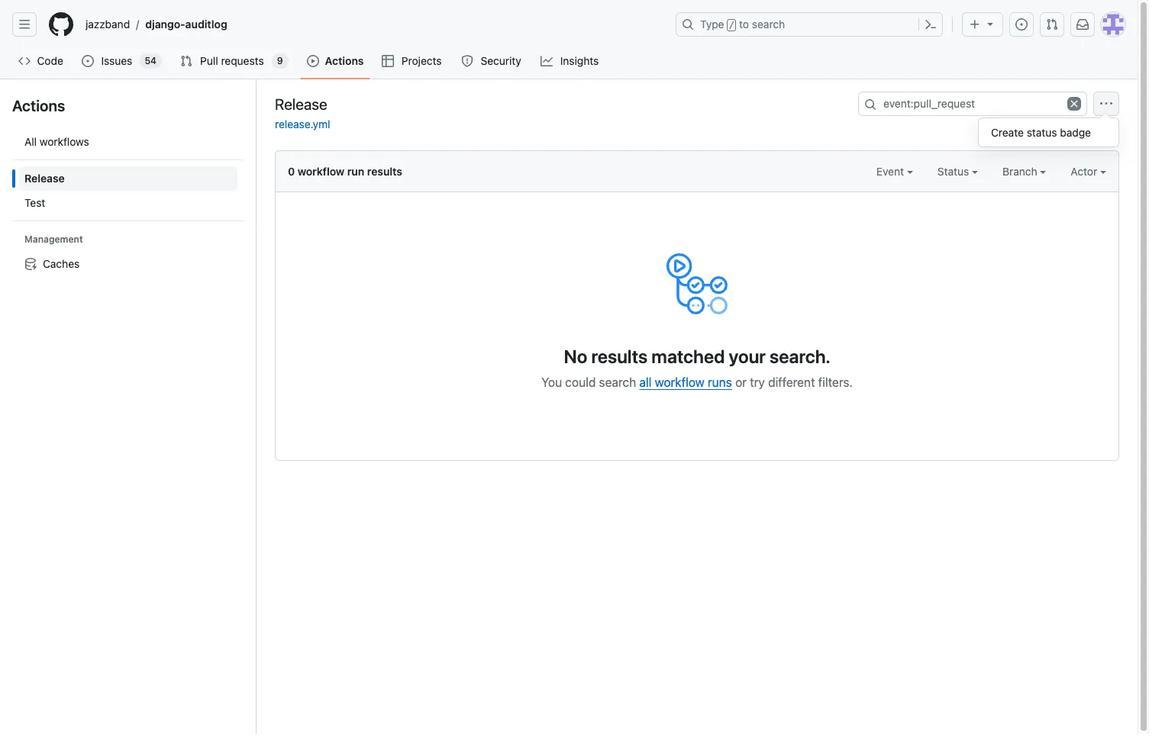 Task type: vqa. For each thing, say whether or not it's contained in the screenshot.
RELEASE.YML
yes



Task type: locate. For each thing, give the bounding box(es) containing it.
release up release.yml link
[[275, 95, 327, 113]]

1 vertical spatial actions
[[12, 97, 65, 115]]

1 horizontal spatial results
[[592, 346, 648, 367]]

actions up 'all'
[[12, 97, 65, 115]]

graph image
[[541, 55, 553, 67]]

1 vertical spatial release
[[24, 172, 65, 185]]

search image
[[865, 99, 877, 111]]

workflow down matched
[[655, 376, 705, 390]]

0 horizontal spatial results
[[367, 165, 403, 178]]

/ for jazzband
[[136, 18, 139, 31]]

1 horizontal spatial /
[[729, 20, 735, 31]]

1 horizontal spatial actions
[[325, 54, 364, 67]]

0 horizontal spatial release
[[24, 172, 65, 185]]

1 vertical spatial workflow
[[655, 376, 705, 390]]

release
[[275, 95, 327, 113], [24, 172, 65, 185]]

0 vertical spatial workflow
[[298, 165, 345, 178]]

results
[[367, 165, 403, 178], [592, 346, 648, 367]]

release up test
[[24, 172, 65, 185]]

jazzband link
[[79, 12, 136, 37]]

filter workflows element
[[18, 167, 238, 215]]

0 vertical spatial search
[[752, 18, 785, 31]]

create
[[992, 126, 1024, 139]]

workflow
[[298, 165, 345, 178], [655, 376, 705, 390]]

actions
[[325, 54, 364, 67], [12, 97, 65, 115]]

test link
[[18, 191, 238, 215]]

you could search all workflow runs or try different filters.
[[542, 376, 853, 390]]

0 vertical spatial release
[[275, 95, 327, 113]]

plus image
[[969, 18, 982, 31]]

all workflows
[[24, 135, 89, 148]]

results right run
[[367, 165, 403, 178]]

54
[[145, 55, 157, 66]]

0 vertical spatial list
[[79, 12, 667, 37]]

list containing jazzband
[[79, 12, 667, 37]]

search right to
[[752, 18, 785, 31]]

event button
[[877, 163, 913, 180]]

create status badge
[[992, 126, 1092, 139]]

triangle down image
[[985, 18, 997, 30]]

None search field
[[859, 92, 1088, 116]]

django-
[[145, 18, 185, 31]]

runs
[[708, 376, 732, 390]]

caches
[[43, 257, 80, 270]]

1 vertical spatial results
[[592, 346, 648, 367]]

1 horizontal spatial workflow
[[655, 376, 705, 390]]

all
[[24, 135, 37, 148]]

1 vertical spatial list
[[12, 124, 244, 283]]

filters.
[[819, 376, 853, 390]]

release.yml
[[275, 118, 330, 131]]

search.
[[770, 346, 831, 367]]

homepage image
[[49, 12, 73, 37]]

/ left django-
[[136, 18, 139, 31]]

1 vertical spatial search
[[599, 376, 637, 390]]

projects
[[402, 54, 442, 67]]

issue opened image
[[1016, 18, 1028, 31]]

matched
[[652, 346, 725, 367]]

all workflows link
[[18, 130, 238, 154]]

django-auditlog link
[[139, 12, 233, 37]]

/
[[136, 18, 139, 31], [729, 20, 735, 31]]

actions link
[[301, 50, 370, 73]]

0 vertical spatial actions
[[325, 54, 364, 67]]

workflow right 0
[[298, 165, 345, 178]]

issues
[[101, 54, 132, 67]]

list
[[79, 12, 667, 37], [12, 124, 244, 283]]

github actions image
[[667, 254, 728, 315]]

actions right play icon
[[325, 54, 364, 67]]

could
[[566, 376, 596, 390]]

actions inside "link"
[[325, 54, 364, 67]]

your
[[729, 346, 766, 367]]

release.yml link
[[275, 118, 330, 131]]

9
[[277, 55, 283, 66]]

0 horizontal spatial /
[[136, 18, 139, 31]]

0 vertical spatial results
[[367, 165, 403, 178]]

issue opened image
[[82, 55, 94, 67]]

no
[[564, 346, 588, 367]]

insights link
[[535, 50, 606, 73]]

status
[[1027, 126, 1058, 139]]

projects link
[[376, 50, 449, 73]]

code link
[[12, 50, 70, 73]]

search
[[752, 18, 785, 31], [599, 376, 637, 390]]

/ inside the type / to search
[[729, 20, 735, 31]]

git pull request image
[[180, 55, 193, 67]]

/ left to
[[729, 20, 735, 31]]

/ inside jazzband / django-auditlog
[[136, 18, 139, 31]]

code image
[[18, 55, 31, 67]]

table image
[[382, 55, 395, 67]]

0 horizontal spatial search
[[599, 376, 637, 390]]

code
[[37, 54, 63, 67]]

results up all
[[592, 346, 648, 367]]

0 workflow run results
[[288, 165, 403, 178]]

search left all
[[599, 376, 637, 390]]

1 horizontal spatial search
[[752, 18, 785, 31]]

0 horizontal spatial workflow
[[298, 165, 345, 178]]



Task type: describe. For each thing, give the bounding box(es) containing it.
0
[[288, 165, 295, 178]]

status
[[938, 165, 972, 178]]

security link
[[455, 50, 529, 73]]

event
[[877, 165, 907, 178]]

jazzband / django-auditlog
[[86, 18, 227, 31]]

git pull request image
[[1047, 18, 1059, 31]]

release link
[[18, 167, 238, 191]]

show workflow options image
[[1101, 98, 1113, 110]]

clear filters image
[[1068, 97, 1082, 111]]

create status badge button
[[979, 121, 1119, 144]]

type
[[701, 18, 725, 31]]

0 horizontal spatial actions
[[12, 97, 65, 115]]

play image
[[307, 55, 319, 67]]

command palette image
[[925, 18, 937, 31]]

jazzband
[[86, 18, 130, 31]]

actor
[[1071, 165, 1101, 178]]

1 horizontal spatial release
[[275, 95, 327, 113]]

shield image
[[461, 55, 474, 67]]

workflows
[[40, 135, 89, 148]]

or
[[736, 376, 747, 390]]

no results matched your search.
[[564, 346, 831, 367]]

all workflow runs link
[[640, 376, 732, 390]]

notifications image
[[1077, 18, 1089, 31]]

actor button
[[1071, 163, 1107, 180]]

list containing all workflows
[[12, 124, 244, 283]]

run
[[347, 165, 365, 178]]

management
[[24, 234, 83, 245]]

pull
[[200, 54, 218, 67]]

status button
[[938, 163, 979, 180]]

requests
[[221, 54, 264, 67]]

to
[[740, 18, 749, 31]]

release inside filter workflows element
[[24, 172, 65, 185]]

you
[[542, 376, 562, 390]]

badge
[[1061, 126, 1092, 139]]

caches link
[[18, 252, 238, 277]]

branch
[[1003, 165, 1041, 178]]

pull requests
[[200, 54, 264, 67]]

/ for type
[[729, 20, 735, 31]]

type / to search
[[701, 18, 785, 31]]

auditlog
[[185, 18, 227, 31]]

try
[[750, 376, 765, 390]]

test
[[24, 196, 45, 209]]

different
[[769, 376, 816, 390]]

insights
[[561, 54, 599, 67]]

security
[[481, 54, 522, 67]]

all
[[640, 376, 652, 390]]



